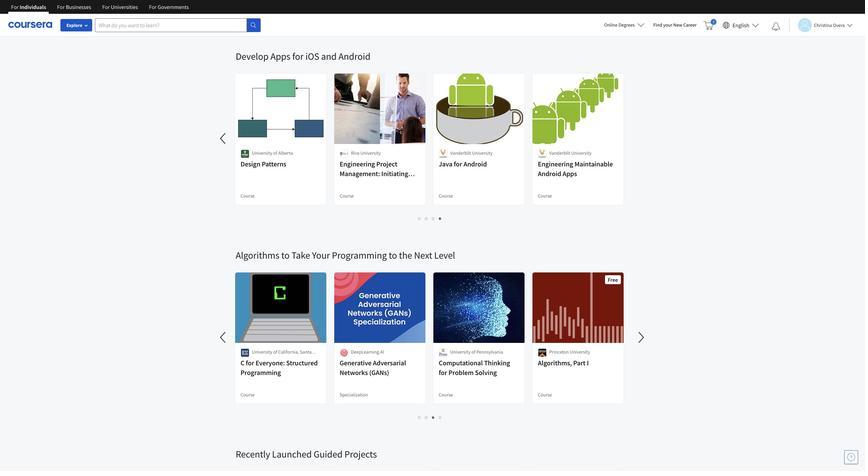 Task type: vqa. For each thing, say whether or not it's contained in the screenshot.
Cyberattacks,
no



Task type: describe. For each thing, give the bounding box(es) containing it.
course for algorithms, part i
[[538, 392, 552, 398]]

0 horizontal spatial apps
[[271, 50, 291, 63]]

online
[[605, 22, 618, 28]]

explore button
[[60, 19, 92, 31]]

list inside develop apps for ios and android carousel element
[[236, 215, 625, 223]]

patterns
[[262, 160, 287, 168]]

develop apps for ios and android
[[236, 50, 371, 63]]

1 button for 3 button for list inside develop apps for ios and android carousel element's 2 button
[[416, 215, 423, 223]]

engineering for android
[[538, 160, 574, 168]]

university of pennsylvania
[[451, 349, 504, 355]]

english
[[733, 22, 750, 29]]

and for android
[[321, 50, 337, 63]]

problem
[[449, 368, 474, 377]]

california,
[[278, 349, 299, 355]]

university right the rice on the top left of page
[[361, 150, 381, 156]]

specialization
[[340, 392, 368, 398]]

princeton university
[[550, 349, 591, 355]]

previous slide image for algorithms to take your programming to the next level
[[215, 329, 232, 346]]

algorithms,
[[538, 359, 572, 367]]

find your new career link
[[650, 21, 701, 29]]

2 button for 3 button for list inside develop apps for ios and android carousel element
[[423, 215, 430, 223]]

prepare for industry certification exams carousel element
[[0, 0, 630, 29]]

course for java for android
[[439, 193, 453, 199]]

level
[[435, 249, 456, 262]]

What do you want to learn? text field
[[95, 18, 247, 32]]

2 for list inside develop apps for ios and android carousel element
[[425, 215, 428, 222]]

course for design patterns
[[241, 193, 255, 199]]

4 for 4 button corresponding to list within the algorithms to take your programming to the next level carousel element's 3 button
[[439, 414, 442, 421]]

for for universities
[[102, 3, 110, 10]]

structured
[[286, 359, 318, 367]]

2 button for list within the algorithms to take your programming to the next level carousel element's 3 button
[[423, 414, 430, 422]]

c
[[241, 359, 245, 367]]

3 for 3 button for list inside develop apps for ios and android carousel element
[[432, 215, 435, 222]]

management:
[[340, 169, 380, 178]]

for right the java
[[454, 160, 463, 168]]

for for individuals
[[11, 3, 19, 10]]

4 button for 3 button for list inside develop apps for ios and android carousel element
[[437, 215, 444, 223]]

develop
[[236, 50, 269, 63]]

find your new career
[[654, 22, 697, 28]]

java
[[439, 160, 453, 168]]

1 for list within the algorithms to take your programming to the next level carousel element's 3 button
[[419, 414, 421, 421]]

project
[[377, 160, 398, 168]]

4 button for list within the algorithms to take your programming to the next level carousel element's 3 button
[[437, 414, 444, 422]]

university up java for android
[[472, 150, 493, 156]]

course for engineering project management: initiating and planning
[[340, 193, 354, 199]]

networks
[[340, 368, 368, 377]]

c for everyone: structured programming
[[241, 359, 318, 377]]

career
[[684, 22, 697, 28]]

android for engineering maintainable android apps
[[538, 169, 562, 178]]

for for governments
[[149, 3, 157, 10]]

solving
[[475, 368, 497, 377]]

recently launched guided projects carousel element
[[232, 428, 630, 471]]

recently launched guided projects
[[236, 448, 377, 461]]

individuals
[[20, 3, 46, 10]]

3 button for list inside develop apps for ios and android carousel element
[[430, 215, 437, 223]]

part
[[574, 359, 586, 367]]

2 for list within the algorithms to take your programming to the next level carousel element
[[425, 414, 428, 421]]

university up computational
[[451, 349, 471, 355]]

adversarial
[[373, 359, 406, 367]]

course for c for everyone: structured programming
[[241, 392, 255, 398]]

coursera image
[[8, 19, 52, 31]]

1 for 3 button for list inside develop apps for ios and android carousel element
[[419, 215, 421, 222]]

cruz
[[252, 356, 261, 362]]

vanderbilt for for
[[451, 150, 471, 156]]

algorithms
[[236, 249, 280, 262]]

for inside computational thinking for problem solving
[[439, 368, 448, 377]]

recently
[[236, 448, 270, 461]]

list inside algorithms to take your programming to the next level carousel element
[[236, 414, 625, 422]]

overa
[[834, 22, 846, 28]]

universities
[[111, 3, 138, 10]]

programming for your
[[332, 249, 387, 262]]

santa
[[300, 349, 312, 355]]

launched
[[272, 448, 312, 461]]

initiating
[[382, 169, 409, 178]]

rice university image
[[340, 150, 349, 158]]

university up maintainable
[[572, 150, 592, 156]]

course for engineering maintainable android apps
[[538, 193, 552, 199]]

university of california, santa cruz
[[252, 349, 312, 362]]

i
[[587, 359, 589, 367]]

course for computational thinking for problem solving
[[439, 392, 453, 398]]

for individuals
[[11, 3, 46, 10]]

maintainable
[[575, 160, 613, 168]]

show notifications image
[[772, 22, 781, 31]]

free
[[608, 277, 618, 283]]

christina overa
[[815, 22, 846, 28]]

computational thinking for problem solving
[[439, 359, 511, 377]]



Task type: locate. For each thing, give the bounding box(es) containing it.
university up design patterns
[[252, 150, 273, 156]]

of for to
[[273, 349, 278, 355]]

1 vertical spatial 4 button
[[437, 414, 444, 422]]

0 horizontal spatial vanderbilt
[[451, 150, 471, 156]]

apps right develop
[[271, 50, 291, 63]]

1 3 from the top
[[432, 215, 435, 222]]

of inside develop apps for ios and android carousel element
[[273, 150, 278, 156]]

0 horizontal spatial engineering
[[340, 160, 375, 168]]

1 vertical spatial programming
[[241, 368, 281, 377]]

for left the ios
[[293, 50, 304, 63]]

1 inside develop apps for ios and android carousel element
[[419, 215, 421, 222]]

university up the part
[[570, 349, 591, 355]]

vanderbilt university up java for android
[[451, 150, 493, 156]]

university up cruz
[[252, 349, 273, 355]]

0 horizontal spatial android
[[339, 50, 371, 63]]

1 for from the left
[[11, 3, 19, 10]]

for
[[11, 3, 19, 10], [57, 3, 65, 10], [102, 3, 110, 10], [149, 3, 157, 10]]

2 vanderbilt from the left
[[550, 150, 571, 156]]

banner navigation
[[6, 0, 194, 14]]

2 2 from the top
[[425, 414, 428, 421]]

vanderbilt university for for
[[451, 150, 493, 156]]

1 vertical spatial 3 button
[[430, 414, 437, 422]]

2 3 from the top
[[432, 414, 435, 421]]

0 vertical spatial 2
[[425, 215, 428, 222]]

2 vanderbilt university from the left
[[550, 150, 592, 156]]

0 vertical spatial 2 button
[[423, 215, 430, 223]]

online degrees button
[[599, 17, 650, 32]]

2 inside algorithms to take your programming to the next level carousel element
[[425, 414, 428, 421]]

for left businesses
[[57, 3, 65, 10]]

projects
[[345, 448, 377, 461]]

2 2 button from the top
[[423, 414, 430, 422]]

0 horizontal spatial programming
[[241, 368, 281, 377]]

university of california, santa cruz image
[[241, 349, 249, 357]]

1 button
[[416, 215, 423, 223], [416, 414, 423, 422]]

1 horizontal spatial vanderbilt university
[[550, 150, 592, 156]]

2 4 button from the top
[[437, 414, 444, 422]]

english button
[[721, 14, 762, 36]]

the
[[399, 249, 413, 262]]

0 vertical spatial programming
[[332, 249, 387, 262]]

3 for list within the algorithms to take your programming to the next level carousel element's 3 button
[[432, 414, 435, 421]]

1 vertical spatial android
[[464, 160, 487, 168]]

0 vertical spatial 1 button
[[416, 215, 423, 223]]

vanderbilt university image for java
[[439, 150, 448, 158]]

design
[[241, 160, 261, 168]]

for left individuals
[[11, 3, 19, 10]]

princeton university image
[[538, 349, 547, 357]]

java for android
[[439, 160, 487, 168]]

develop apps for ios and android carousel element
[[0, 29, 630, 228]]

0 horizontal spatial vanderbilt university
[[451, 150, 493, 156]]

rice
[[351, 150, 360, 156]]

android
[[339, 50, 371, 63], [464, 160, 487, 168], [538, 169, 562, 178]]

1 vertical spatial previous slide image
[[215, 329, 232, 346]]

1 vertical spatial 2
[[425, 414, 428, 421]]

1 previous slide image from the top
[[215, 130, 232, 147]]

0 vertical spatial 1
[[419, 215, 421, 222]]

previous slide image for develop apps for ios and android
[[215, 130, 232, 147]]

of for apps
[[273, 150, 278, 156]]

university of alberta image
[[241, 150, 249, 158]]

1 vertical spatial 1 button
[[416, 414, 423, 422]]

4 inside develop apps for ios and android carousel element
[[439, 215, 442, 222]]

university of alberta
[[252, 150, 293, 156]]

1 horizontal spatial and
[[340, 179, 351, 188]]

programming inside the c for everyone: structured programming
[[241, 368, 281, 377]]

university inside 'university of california, santa cruz'
[[252, 349, 273, 355]]

vanderbilt up java for android
[[451, 150, 471, 156]]

everyone:
[[256, 359, 285, 367]]

design patterns
[[241, 160, 287, 168]]

2 for from the left
[[57, 3, 65, 10]]

and inside the engineering project management: initiating and planning
[[340, 179, 351, 188]]

of up computational thinking for problem solving
[[472, 349, 476, 355]]

for governments
[[149, 3, 189, 10]]

generative
[[340, 359, 372, 367]]

2 3 button from the top
[[430, 414, 437, 422]]

previous slide image inside develop apps for ios and android carousel element
[[215, 130, 232, 147]]

vanderbilt
[[451, 150, 471, 156], [550, 150, 571, 156]]

online degrees
[[605, 22, 635, 28]]

2 vertical spatial list
[[236, 414, 625, 422]]

2
[[425, 215, 428, 222], [425, 414, 428, 421]]

generative adversarial networks (gans)
[[340, 359, 406, 377]]

0 vertical spatial previous slide image
[[215, 130, 232, 147]]

next
[[414, 249, 433, 262]]

1 1 button from the top
[[416, 215, 423, 223]]

for universities
[[102, 3, 138, 10]]

vanderbilt for maintainable
[[550, 150, 571, 156]]

1 vanderbilt from the left
[[451, 150, 471, 156]]

governments
[[158, 3, 189, 10]]

4 for from the left
[[149, 3, 157, 10]]

1 4 button from the top
[[437, 215, 444, 223]]

course
[[241, 193, 255, 199], [340, 193, 354, 199], [439, 193, 453, 199], [538, 193, 552, 199], [241, 392, 255, 398], [439, 392, 453, 398], [538, 392, 552, 398]]

vanderbilt university image for engineering
[[538, 150, 547, 158]]

of left alberta
[[273, 150, 278, 156]]

degrees
[[619, 22, 635, 28]]

of
[[273, 150, 278, 156], [273, 349, 278, 355], [472, 349, 476, 355]]

0 vertical spatial 4 button
[[437, 215, 444, 223]]

university
[[252, 150, 273, 156], [361, 150, 381, 156], [472, 150, 493, 156], [572, 150, 592, 156], [252, 349, 273, 355], [451, 349, 471, 355], [570, 349, 591, 355]]

to
[[282, 249, 290, 262], [389, 249, 397, 262]]

1 horizontal spatial to
[[389, 249, 397, 262]]

engineering inside "engineering maintainable android apps"
[[538, 160, 574, 168]]

christina overa button
[[790, 18, 853, 32]]

1 button inside develop apps for ios and android carousel element
[[416, 215, 423, 223]]

for
[[293, 50, 304, 63], [454, 160, 463, 168], [246, 359, 254, 367], [439, 368, 448, 377]]

0 vertical spatial apps
[[271, 50, 291, 63]]

programming
[[332, 249, 387, 262], [241, 368, 281, 377]]

ios
[[306, 50, 320, 63]]

1 horizontal spatial vanderbilt university image
[[538, 150, 547, 158]]

of inside 'university of california, santa cruz'
[[273, 349, 278, 355]]

2 previous slide image from the top
[[215, 329, 232, 346]]

take
[[292, 249, 310, 262]]

apps inside "engineering maintainable android apps"
[[563, 169, 578, 178]]

3 for from the left
[[102, 3, 110, 10]]

engineering
[[340, 160, 375, 168], [538, 160, 574, 168]]

2 engineering from the left
[[538, 160, 574, 168]]

pennsylvania
[[477, 349, 504, 355]]

1 button for 2 button for list within the algorithms to take your programming to the next level carousel element's 3 button
[[416, 414, 423, 422]]

explore
[[67, 22, 82, 28]]

1 horizontal spatial vanderbilt
[[550, 150, 571, 156]]

thinking
[[485, 359, 511, 367]]

vanderbilt up "engineering maintainable android apps"
[[550, 150, 571, 156]]

engineering project management: initiating and planning
[[340, 160, 409, 188]]

3 button for list within the algorithms to take your programming to the next level carousel element
[[430, 414, 437, 422]]

4
[[439, 215, 442, 222], [439, 414, 442, 421]]

1 horizontal spatial programming
[[332, 249, 387, 262]]

alberta
[[278, 150, 293, 156]]

1 vertical spatial 1
[[419, 414, 421, 421]]

university of pennsylvania image
[[439, 349, 448, 357]]

2 vanderbilt university image from the left
[[538, 150, 547, 158]]

and down management:
[[340, 179, 351, 188]]

1 vertical spatial 2 button
[[423, 414, 430, 422]]

princeton
[[550, 349, 569, 355]]

0 vertical spatial android
[[339, 50, 371, 63]]

1 horizontal spatial apps
[[563, 169, 578, 178]]

0 vertical spatial 4
[[439, 215, 442, 222]]

1 engineering from the left
[[340, 160, 375, 168]]

4 button
[[437, 215, 444, 223], [437, 414, 444, 422]]

0 vertical spatial and
[[321, 50, 337, 63]]

1 to from the left
[[282, 249, 290, 262]]

1 3 button from the top
[[430, 215, 437, 223]]

1 list from the top
[[236, 16, 625, 23]]

2 4 from the top
[[439, 414, 442, 421]]

for for businesses
[[57, 3, 65, 10]]

(gans)
[[370, 368, 389, 377]]

3 button
[[430, 215, 437, 223], [430, 414, 437, 422]]

1 horizontal spatial engineering
[[538, 160, 574, 168]]

your
[[312, 249, 330, 262]]

0 vertical spatial 3
[[432, 215, 435, 222]]

businesses
[[66, 3, 91, 10]]

1 vanderbilt university from the left
[[451, 150, 493, 156]]

new
[[674, 22, 683, 28]]

2 inside develop apps for ios and android carousel element
[[425, 215, 428, 222]]

and
[[321, 50, 337, 63], [340, 179, 351, 188]]

list
[[236, 16, 625, 23], [236, 215, 625, 223], [236, 414, 625, 422]]

3 inside algorithms to take your programming to the next level carousel element
[[432, 414, 435, 421]]

deeplearning.ai image
[[340, 349, 349, 357]]

of up everyone:
[[273, 349, 278, 355]]

rice university
[[351, 150, 381, 156]]

0 horizontal spatial and
[[321, 50, 337, 63]]

None search field
[[95, 18, 261, 32]]

programming for structured
[[241, 368, 281, 377]]

1 vertical spatial apps
[[563, 169, 578, 178]]

1 button inside algorithms to take your programming to the next level carousel element
[[416, 414, 423, 422]]

apps
[[271, 50, 291, 63], [563, 169, 578, 178]]

engineering for management:
[[340, 160, 375, 168]]

4 inside algorithms to take your programming to the next level carousel element
[[439, 414, 442, 421]]

android for java for android
[[464, 160, 487, 168]]

engineering inside the engineering project management: initiating and planning
[[340, 160, 375, 168]]

1 1 from the top
[[419, 215, 421, 222]]

1 horizontal spatial android
[[464, 160, 487, 168]]

3 list from the top
[[236, 414, 625, 422]]

previous slide image
[[215, 130, 232, 147], [215, 329, 232, 346]]

computational
[[439, 359, 483, 367]]

for businesses
[[57, 3, 91, 10]]

help center image
[[848, 453, 856, 462]]

1
[[419, 215, 421, 222], [419, 414, 421, 421]]

vanderbilt university image
[[439, 150, 448, 158], [538, 150, 547, 158]]

1 2 from the top
[[425, 215, 428, 222]]

2 list from the top
[[236, 215, 625, 223]]

list inside prepare for industry certification exams carousel element
[[236, 16, 625, 23]]

engineering maintainable android apps
[[538, 160, 613, 178]]

for left governments
[[149, 3, 157, 10]]

android inside "engineering maintainable android apps"
[[538, 169, 562, 178]]

for inside the c for everyone: structured programming
[[246, 359, 254, 367]]

3 inside develop apps for ios and android carousel element
[[432, 215, 435, 222]]

planning
[[353, 179, 379, 188]]

1 4 from the top
[[439, 215, 442, 222]]

christina
[[815, 22, 833, 28]]

apps down maintainable
[[563, 169, 578, 178]]

to left take
[[282, 249, 290, 262]]

and right the ios
[[321, 50, 337, 63]]

0 horizontal spatial to
[[282, 249, 290, 262]]

1 2 button from the top
[[423, 215, 430, 223]]

0 vertical spatial 3 button
[[430, 215, 437, 223]]

2 horizontal spatial android
[[538, 169, 562, 178]]

1 vertical spatial 3
[[432, 414, 435, 421]]

for left problem
[[439, 368, 448, 377]]

0 horizontal spatial vanderbilt university image
[[439, 150, 448, 158]]

to left 'the'
[[389, 249, 397, 262]]

1 vertical spatial and
[[340, 179, 351, 188]]

4 for 3 button for list inside develop apps for ios and android carousel element's 4 button
[[439, 215, 442, 222]]

vanderbilt university up "engineering maintainable android apps"
[[550, 150, 592, 156]]

2 1 from the top
[[419, 414, 421, 421]]

2 button
[[423, 215, 430, 223], [423, 414, 430, 422]]

vanderbilt university for maintainable
[[550, 150, 592, 156]]

and for planning
[[340, 179, 351, 188]]

algorithms, part i
[[538, 359, 589, 367]]

2 1 button from the top
[[416, 414, 423, 422]]

guided
[[314, 448, 343, 461]]

vanderbilt university
[[451, 150, 493, 156], [550, 150, 592, 156]]

deeplearning.ai
[[351, 349, 385, 355]]

0 vertical spatial list
[[236, 16, 625, 23]]

algorithms to take your programming to the next level
[[236, 249, 456, 262]]

for right c at the left bottom of page
[[246, 359, 254, 367]]

your
[[664, 22, 673, 28]]

find
[[654, 22, 663, 28]]

3
[[432, 215, 435, 222], [432, 414, 435, 421]]

1 inside algorithms to take your programming to the next level carousel element
[[419, 414, 421, 421]]

1 vanderbilt university image from the left
[[439, 150, 448, 158]]

next slide image
[[633, 329, 650, 346]]

shopping cart: 1 item image
[[704, 19, 717, 30]]

1 vertical spatial 4
[[439, 414, 442, 421]]

1 vertical spatial list
[[236, 215, 625, 223]]

2 to from the left
[[389, 249, 397, 262]]

for left universities on the top of the page
[[102, 3, 110, 10]]

2 vertical spatial android
[[538, 169, 562, 178]]

algorithms to take your programming to the next level carousel element
[[0, 228, 828, 428]]



